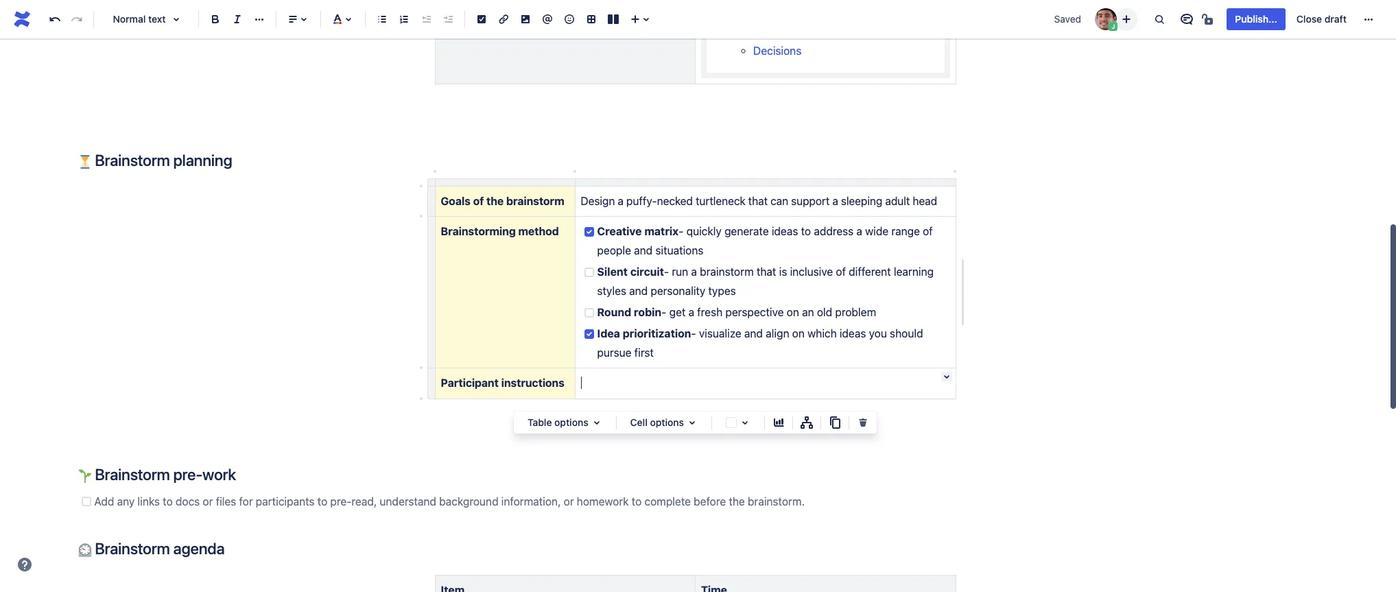 Task type: describe. For each thing, give the bounding box(es) containing it.
prioritization
[[623, 328, 691, 340]]

expand dropdown menu image
[[684, 414, 700, 431]]

brainstorm for agenda
[[95, 539, 170, 558]]

visualize
[[699, 328, 742, 340]]

outdent ⇧tab image
[[418, 11, 434, 27]]

options for table options
[[554, 416, 588, 428]]

invite to edit image
[[1119, 11, 1135, 27]]

the
[[486, 195, 504, 207]]

round robin - get a fresh perspective on an old problem
[[597, 306, 876, 318]]

brainstorm planning
[[92, 151, 232, 169]]

which
[[808, 328, 837, 340]]

fresh
[[697, 306, 723, 318]]

normal text button
[[99, 4, 193, 34]]

0 vertical spatial of
[[473, 195, 484, 207]]

italic ⌘i image
[[229, 11, 246, 27]]

and for situations
[[634, 244, 653, 256]]

comment icon image
[[1179, 11, 1195, 27]]

silent circuit
[[597, 266, 664, 278]]

close
[[1297, 13, 1322, 25]]

participant instructions
[[441, 377, 565, 389]]

copy image
[[827, 414, 843, 431]]

run
[[672, 266, 688, 278]]

- run a brainstorm that is inclusive of different learning styles and personality types
[[597, 266, 937, 297]]

wide
[[865, 225, 889, 238]]

link image
[[495, 11, 512, 27]]

a right support
[[832, 195, 838, 207]]

goals
[[441, 195, 471, 207]]

is
[[779, 266, 787, 278]]

decisions
[[753, 45, 802, 57]]

action item image
[[473, 11, 490, 27]]

cell options button
[[622, 414, 706, 431]]

you
[[869, 328, 887, 340]]

align
[[766, 328, 789, 340]]

- left get
[[661, 306, 666, 318]]

- for circuit
[[664, 266, 669, 278]]

help image
[[16, 556, 33, 573]]

circuit
[[630, 266, 664, 278]]

puffy-
[[626, 195, 657, 207]]

brainstorm for a
[[700, 266, 754, 278]]

manage connected data image
[[799, 414, 815, 431]]

brainstorm agenda
[[92, 539, 225, 558]]

agenda
[[173, 539, 225, 558]]

design a puffy-necked turtleneck that can support a sleeping adult head
[[581, 195, 937, 207]]

normal text
[[113, 13, 166, 25]]

bold ⌘b image
[[207, 11, 224, 27]]

and for personality
[[629, 284, 648, 297]]

options for cell options
[[650, 416, 684, 428]]

sleeping
[[841, 195, 882, 207]]

adult
[[885, 195, 910, 207]]

creative matrix
[[597, 225, 679, 238]]

emoji image
[[561, 11, 578, 27]]

quickly
[[687, 225, 722, 238]]

a inside '- run a brainstorm that is inclusive of different learning styles and personality types'
[[691, 266, 697, 278]]

draft
[[1325, 13, 1347, 25]]

pursue
[[597, 346, 632, 359]]

idea
[[597, 328, 620, 340]]

a left puffy-
[[618, 195, 624, 207]]

table options
[[528, 416, 588, 428]]

mention image
[[539, 11, 556, 27]]

planning
[[173, 151, 232, 169]]

get
[[669, 306, 686, 318]]

head
[[913, 195, 937, 207]]

a inside - quickly generate ideas to address a wide range of people and situations
[[856, 225, 862, 238]]

participant
[[441, 377, 499, 389]]

learning
[[894, 266, 934, 278]]

expand dropdown menu image
[[588, 414, 605, 431]]

old
[[817, 306, 832, 318]]

matrix
[[644, 225, 679, 238]]

brainstorm for pre-
[[95, 465, 170, 484]]

people
[[597, 244, 631, 256]]

- for matrix
[[679, 225, 684, 238]]

necked
[[657, 195, 693, 207]]

can
[[771, 195, 788, 207]]

brainstorm for the
[[506, 195, 564, 207]]

no restrictions image
[[1201, 11, 1217, 27]]

table image
[[583, 11, 600, 27]]



Task type: vqa. For each thing, say whether or not it's contained in the screenshot.
'log'
no



Task type: locate. For each thing, give the bounding box(es) containing it.
and down the perspective
[[744, 328, 763, 340]]

brainstorm for planning
[[95, 151, 170, 169]]

1 brainstorm from the top
[[95, 151, 170, 169]]

a right the run
[[691, 266, 697, 278]]

2 vertical spatial and
[[744, 328, 763, 340]]

editable content region
[[56, 0, 1335, 592]]

0 horizontal spatial of
[[473, 195, 484, 207]]

- visualize and align on which ideas you should pursue first
[[597, 328, 926, 359]]

table
[[528, 416, 552, 428]]

ideas left the to
[[772, 225, 798, 238]]

turtleneck
[[696, 195, 746, 207]]

on right align
[[792, 328, 805, 340]]

layouts image
[[605, 11, 622, 27]]

that inside '- run a brainstorm that is inclusive of different learning styles and personality types'
[[757, 266, 776, 278]]

1 vertical spatial that
[[757, 266, 776, 278]]

creative
[[597, 225, 642, 238]]

generate
[[725, 225, 769, 238]]

situations
[[655, 244, 704, 256]]

on inside - visualize and align on which ideas you should pursue first
[[792, 328, 805, 340]]

0 vertical spatial and
[[634, 244, 653, 256]]

and inside - visualize and align on which ideas you should pursue first
[[744, 328, 763, 340]]

problem
[[835, 306, 876, 318]]

and inside '- run a brainstorm that is inclusive of different learning styles and personality types'
[[629, 284, 648, 297]]

1 vertical spatial brainstorm
[[700, 266, 754, 278]]

design
[[581, 195, 615, 207]]

0 vertical spatial on
[[787, 306, 799, 318]]

instructions
[[501, 377, 565, 389]]

cell options
[[630, 416, 684, 428]]

silent
[[597, 266, 628, 278]]

0 horizontal spatial brainstorm
[[506, 195, 564, 207]]

numbered list ⌘⇧7 image
[[396, 11, 412, 27]]

brainstorm
[[506, 195, 564, 207], [700, 266, 754, 278]]

- inside - quickly generate ideas to address a wide range of people and situations
[[679, 225, 684, 238]]

publish...
[[1235, 13, 1277, 25]]

brainstorming method
[[441, 225, 559, 238]]

1 horizontal spatial options
[[650, 416, 684, 428]]

close draft
[[1297, 13, 1347, 25]]

perspective
[[725, 306, 784, 318]]

a right get
[[689, 306, 694, 318]]

- inside - visualize and align on which ideas you should pursue first
[[691, 328, 696, 340]]

remove image
[[855, 414, 871, 431]]

options inside 'dropdown button'
[[554, 416, 588, 428]]

inclusive
[[790, 266, 833, 278]]

to
[[801, 225, 811, 238]]

find and replace image
[[1152, 11, 1168, 27]]

0 vertical spatial brainstorm
[[506, 195, 564, 207]]

- inside '- run a brainstorm that is inclusive of different learning styles and personality types'
[[664, 266, 669, 278]]

brainstorm pre-work
[[92, 465, 236, 484]]

undo ⌘z image
[[47, 11, 63, 27]]

0 vertical spatial brainstorm
[[95, 151, 170, 169]]

and down creative matrix
[[634, 244, 653, 256]]

method
[[518, 225, 559, 238]]

cell background image
[[737, 414, 753, 431]]

redo ⌘⇧z image
[[69, 11, 85, 27]]

0 horizontal spatial ideas
[[772, 225, 798, 238]]

and down silent circuit
[[629, 284, 648, 297]]

close draft button
[[1288, 8, 1355, 30]]

brainstorming
[[441, 225, 516, 238]]

robin
[[634, 306, 661, 318]]

idea prioritization
[[597, 328, 691, 340]]

ideas inside - quickly generate ideas to address a wide range of people and situations
[[772, 225, 798, 238]]

styles
[[597, 284, 626, 297]]

0 horizontal spatial options
[[554, 416, 588, 428]]

on left an
[[787, 306, 799, 318]]

decisions link
[[753, 45, 802, 57]]

-
[[679, 225, 684, 238], [664, 266, 669, 278], [661, 306, 666, 318], [691, 328, 696, 340]]

an
[[802, 306, 814, 318]]

of
[[473, 195, 484, 207], [923, 225, 933, 238], [836, 266, 846, 278]]

- left the run
[[664, 266, 669, 278]]

1 vertical spatial of
[[923, 225, 933, 238]]

ideas inside - visualize and align on which ideas you should pursue first
[[840, 328, 866, 340]]

on
[[787, 306, 799, 318], [792, 328, 805, 340]]

2 horizontal spatial of
[[923, 225, 933, 238]]

options inside popup button
[[650, 416, 684, 428]]

add image, video, or file image
[[517, 11, 534, 27]]

:hourglass_flowing_sand: image
[[78, 155, 92, 168], [78, 155, 92, 168]]

:timer: image
[[78, 544, 92, 557], [78, 544, 92, 557]]

2 brainstorm from the top
[[95, 465, 170, 484]]

1 vertical spatial ideas
[[840, 328, 866, 340]]

address
[[814, 225, 854, 238]]

saved
[[1054, 13, 1081, 25]]

1 horizontal spatial brainstorm
[[700, 266, 754, 278]]

pre-
[[173, 465, 202, 484]]

more image
[[1360, 11, 1377, 27]]

a
[[618, 195, 624, 207], [832, 195, 838, 207], [856, 225, 862, 238], [691, 266, 697, 278], [689, 306, 694, 318]]

round
[[597, 306, 631, 318]]

types
[[708, 284, 736, 297]]

text
[[148, 13, 166, 25]]

brainstorm up the types
[[700, 266, 754, 278]]

personality
[[651, 284, 706, 297]]

2 vertical spatial of
[[836, 266, 846, 278]]

different
[[849, 266, 891, 278]]

0 vertical spatial that
[[748, 195, 768, 207]]

publish... button
[[1227, 8, 1286, 30]]

goals of the brainstorm
[[441, 195, 564, 207]]

that left can
[[748, 195, 768, 207]]

brainstorm inside '- run a brainstorm that is inclusive of different learning styles and personality types'
[[700, 266, 754, 278]]

a left wide
[[856, 225, 862, 238]]

should
[[890, 328, 923, 340]]

cell
[[630, 416, 648, 428]]

brainstorm
[[95, 151, 170, 169], [95, 465, 170, 484], [95, 539, 170, 558]]

range
[[891, 225, 920, 238]]

james peterson image
[[1095, 8, 1117, 30]]

2 vertical spatial brainstorm
[[95, 539, 170, 558]]

:seedling: image
[[78, 470, 92, 483]]

brainstorm up method
[[506, 195, 564, 207]]

of inside '- run a brainstorm that is inclusive of different learning styles and personality types'
[[836, 266, 846, 278]]

work
[[202, 465, 236, 484]]

that left is
[[757, 266, 776, 278]]

chart image
[[770, 414, 787, 431]]

1 vertical spatial and
[[629, 284, 648, 297]]

ideas down problem
[[840, 328, 866, 340]]

and inside - quickly generate ideas to address a wide range of people and situations
[[634, 244, 653, 256]]

- up situations
[[679, 225, 684, 238]]

:seedling: image
[[78, 470, 92, 483]]

more formatting image
[[251, 11, 268, 27]]

table options button
[[519, 414, 610, 431]]

- quickly generate ideas to address a wide range of people and situations
[[597, 225, 936, 256]]

first
[[634, 346, 654, 359]]

bullet list ⌘⇧8 image
[[374, 11, 390, 27]]

of left the
[[473, 195, 484, 207]]

of right range
[[923, 225, 933, 238]]

ideas
[[772, 225, 798, 238], [840, 328, 866, 340]]

of left different in the top of the page
[[836, 266, 846, 278]]

options
[[554, 416, 588, 428], [650, 416, 684, 428]]

- for prioritization
[[691, 328, 696, 340]]

and
[[634, 244, 653, 256], [629, 284, 648, 297], [744, 328, 763, 340]]

of inside - quickly generate ideas to address a wide range of people and situations
[[923, 225, 933, 238]]

1 horizontal spatial ideas
[[840, 328, 866, 340]]

confluence image
[[11, 8, 33, 30], [11, 8, 33, 30]]

1 vertical spatial on
[[792, 328, 805, 340]]

that
[[748, 195, 768, 207], [757, 266, 776, 278]]

options right cell
[[650, 416, 684, 428]]

0 vertical spatial ideas
[[772, 225, 798, 238]]

1 vertical spatial brainstorm
[[95, 465, 170, 484]]

align left image
[[285, 11, 301, 27]]

3 brainstorm from the top
[[95, 539, 170, 558]]

- left visualize on the right bottom
[[691, 328, 696, 340]]

normal
[[113, 13, 146, 25]]

1 options from the left
[[554, 416, 588, 428]]

options right table at the bottom left
[[554, 416, 588, 428]]

1 horizontal spatial of
[[836, 266, 846, 278]]

support
[[791, 195, 830, 207]]

indent tab image
[[440, 11, 456, 27]]

2 options from the left
[[650, 416, 684, 428]]



